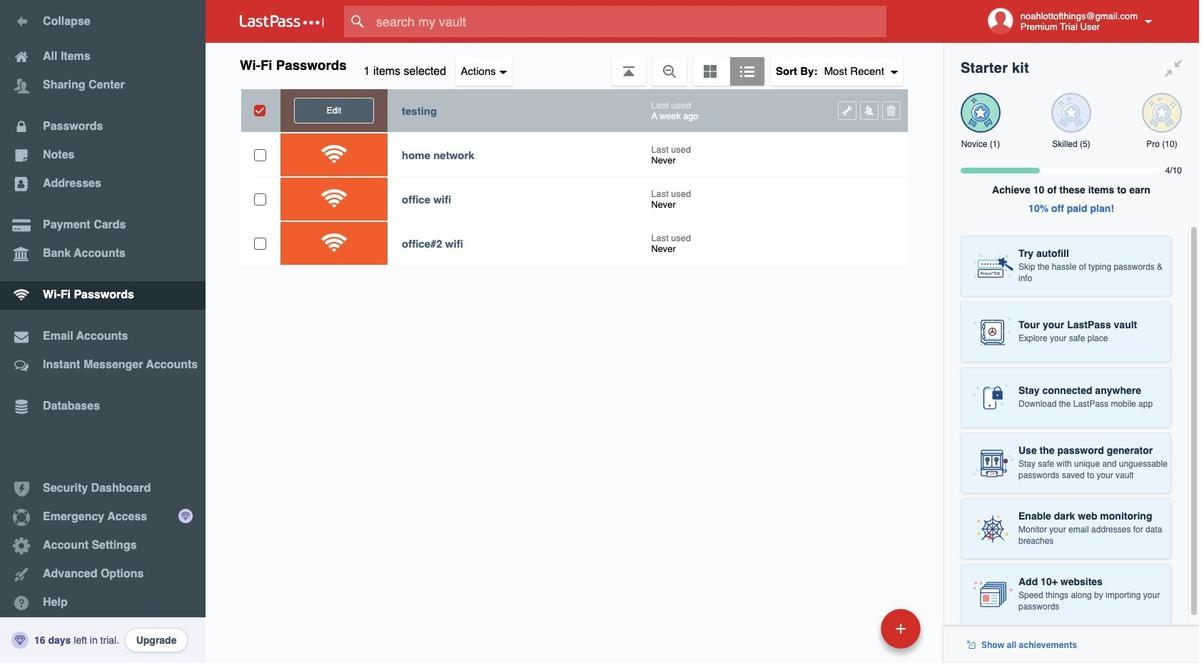 Task type: locate. For each thing, give the bounding box(es) containing it.
lastpass image
[[240, 15, 324, 28]]

new item element
[[783, 609, 926, 649]]

vault options navigation
[[206, 43, 944, 86]]



Task type: describe. For each thing, give the bounding box(es) containing it.
new item navigation
[[783, 605, 930, 664]]

main navigation navigation
[[0, 0, 206, 664]]

search my vault text field
[[344, 6, 915, 37]]

Search search field
[[344, 6, 915, 37]]



